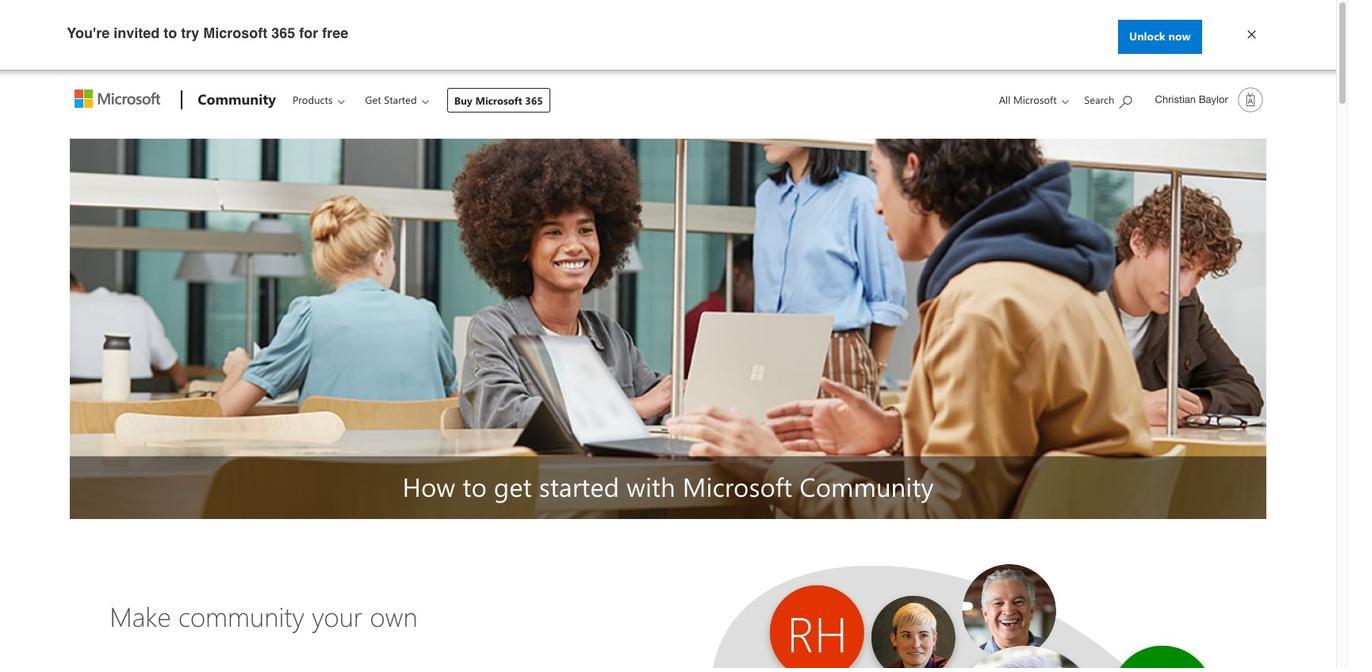 Task type: describe. For each thing, give the bounding box(es) containing it.
invited
[[114, 25, 160, 41]]

your
[[312, 598, 363, 635]]

christian baylor button
[[1146, 81, 1270, 119]]

you're invited to try microsoft 365 for free
[[67, 25, 349, 41]]

get started
[[365, 93, 417, 106]]

get
[[494, 469, 532, 504]]

christian baylor
[[1156, 94, 1229, 106]]

own
[[370, 598, 418, 635]]

products
[[293, 93, 333, 106]]

unlock now link
[[1119, 20, 1203, 54]]

how to get started with microsoft community
[[403, 469, 934, 504]]

0 horizontal spatial 365
[[272, 25, 295, 41]]

christian
[[1156, 94, 1197, 106]]

started
[[384, 93, 417, 106]]

buy
[[454, 94, 473, 107]]

you're
[[67, 25, 110, 41]]

unlock
[[1130, 29, 1166, 44]]

community
[[178, 598, 305, 635]]

how
[[403, 469, 456, 504]]

get started button
[[355, 79, 442, 121]]

make
[[110, 598, 171, 635]]

microsoft image
[[75, 90, 160, 108]]

community link
[[190, 79, 281, 122]]



Task type: vqa. For each thing, say whether or not it's contained in the screenshot.
first comment from the top
no



Task type: locate. For each thing, give the bounding box(es) containing it.
make community your own
[[110, 598, 418, 635]]

to left get
[[463, 469, 487, 504]]

with
[[627, 469, 676, 504]]

free
[[322, 25, 349, 41]]

1 horizontal spatial to
[[463, 469, 487, 504]]

all
[[1000, 93, 1011, 106]]

get
[[365, 93, 381, 106]]

365 right buy
[[525, 94, 543, 107]]

baylor
[[1200, 94, 1229, 106]]

0 horizontal spatial community
[[198, 90, 276, 109]]

to
[[164, 25, 177, 41], [463, 469, 487, 504]]

for
[[299, 25, 318, 41]]

all microsoft button
[[987, 79, 1074, 121]]

1 horizontal spatial 365
[[525, 94, 543, 107]]

1 vertical spatial to
[[463, 469, 487, 504]]

all microsoft
[[1000, 93, 1057, 106]]

365 left for
[[272, 25, 295, 41]]

buy microsoft 365
[[454, 94, 543, 107]]

microsoft inside dropdown button
[[1014, 93, 1057, 106]]

unlock now
[[1130, 29, 1192, 44]]

try
[[181, 25, 199, 41]]

image image
[[70, 139, 1267, 520]]

now
[[1169, 29, 1192, 44]]

to left try
[[164, 25, 177, 41]]

0 vertical spatial community
[[198, 90, 276, 109]]

1 vertical spatial community
[[800, 469, 934, 504]]

1 vertical spatial 365
[[525, 94, 543, 107]]

0 horizontal spatial to
[[164, 25, 177, 41]]

0 vertical spatial 365
[[272, 25, 295, 41]]

search
[[1085, 93, 1115, 106]]

buy microsoft 365 link
[[447, 88, 550, 113]]

365
[[272, 25, 295, 41], [525, 94, 543, 107]]

microsoft
[[203, 25, 268, 41], [1014, 93, 1057, 106], [476, 94, 523, 107], [683, 469, 793, 504]]

started
[[539, 469, 620, 504]]

products button
[[283, 79, 357, 121]]

0 vertical spatial to
[[164, 25, 177, 41]]

community
[[198, 90, 276, 109], [800, 469, 934, 504]]

1 horizontal spatial community
[[800, 469, 934, 504]]

search button
[[1076, 79, 1141, 118]]



